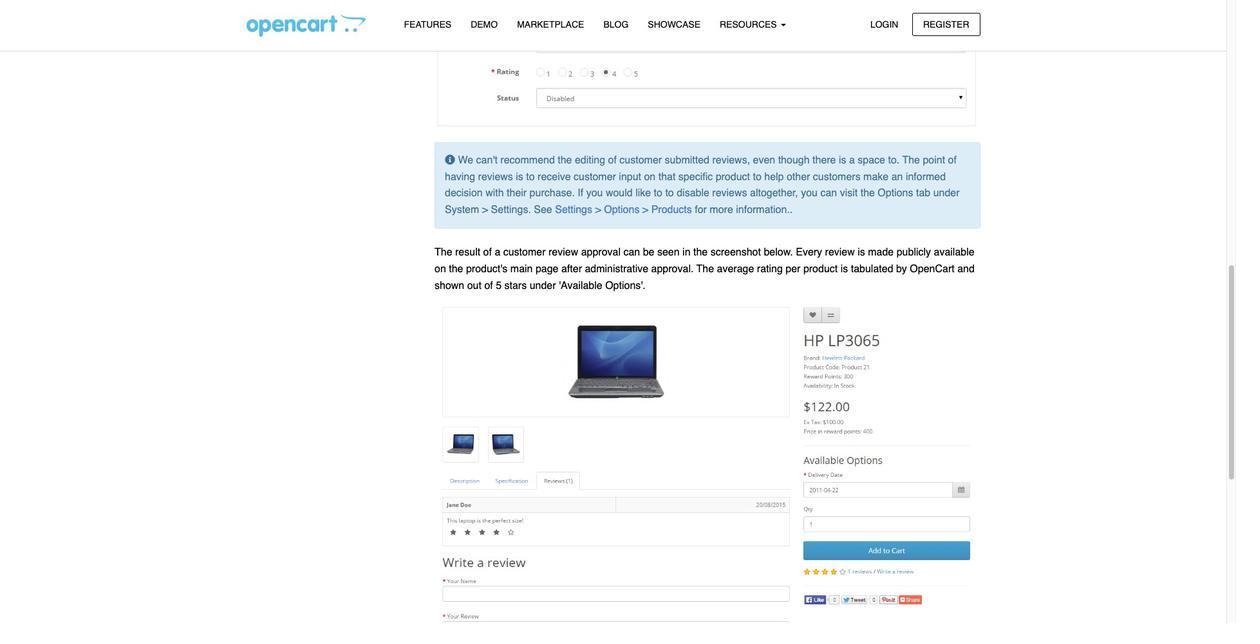 Task type: vqa. For each thing, say whether or not it's contained in the screenshot.
Options to the right
yes



Task type: locate. For each thing, give the bounding box(es) containing it.
under down page
[[530, 280, 556, 292]]

1 vertical spatial can
[[624, 247, 640, 259]]

1 horizontal spatial review
[[825, 247, 855, 259]]

altogether,
[[750, 188, 799, 199]]

0 horizontal spatial you
[[587, 188, 603, 199]]

1 you from the left
[[587, 188, 603, 199]]

reviews up with at the top left of the page
[[478, 171, 513, 183]]

the
[[903, 155, 920, 166], [435, 247, 453, 259], [697, 263, 714, 275]]

tabulated
[[851, 263, 894, 275]]

options
[[878, 188, 914, 199], [604, 204, 640, 216]]

1 horizontal spatial you
[[801, 188, 818, 199]]

0 vertical spatial the
[[903, 155, 920, 166]]

3 > from the left
[[643, 204, 649, 216]]

2 > from the left
[[595, 204, 601, 216]]

a up product's
[[495, 247, 501, 259]]

options down would
[[604, 204, 640, 216]]

receive
[[538, 171, 571, 183]]

opencart
[[910, 263, 955, 275]]

of right editing
[[608, 155, 617, 166]]

to right like on the right top
[[654, 188, 663, 199]]

customer up main
[[504, 247, 546, 259]]

the right to.
[[903, 155, 920, 166]]

customer
[[620, 155, 662, 166], [574, 171, 616, 183], [504, 247, 546, 259]]

under inside the result of a customer review approval can be seen in the screenshot below. every review is made publicly available on the product's main page after administrative approval. the average rating per product is tabulated by opencart and shown out of 5 stars under 'available options'.
[[530, 280, 556, 292]]

1 vertical spatial a
[[495, 247, 501, 259]]

rating
[[757, 263, 783, 275]]

a inside the result of a customer review approval can be seen in the screenshot below. every review is made publicly available on the product's main page after administrative approval. the average rating per product is tabulated by opencart and shown out of 5 stars under 'available options'.
[[495, 247, 501, 259]]

> down like on the right top
[[643, 204, 649, 216]]

in
[[683, 247, 691, 259]]

0 horizontal spatial on
[[435, 263, 446, 275]]

1 horizontal spatial the
[[697, 263, 714, 275]]

can down customers
[[821, 188, 837, 199]]

the inside we can't recommend the editing of customer submitted reviews, even though there is a space to. the point of having reviews is to receive customer input on that specific product to help other customers make an informed decision with their purchase. if you would like to to disable reviews altogether, you can visit the options tab under system > settings. see
[[903, 155, 920, 166]]

customer down editing
[[574, 171, 616, 183]]

their
[[507, 188, 527, 199]]

we can't recommend the editing of customer submitted reviews, even though there is a space to. the point of having reviews is to receive customer input on that specific product to help other customers make an informed decision with their purchase. if you would like to to disable reviews altogether, you can visit the options tab under system > settings. see
[[445, 155, 960, 216]]

1 horizontal spatial a
[[850, 155, 855, 166]]

1 vertical spatial options
[[604, 204, 640, 216]]

2 vertical spatial customer
[[504, 247, 546, 259]]

0 vertical spatial can
[[821, 188, 837, 199]]

1 horizontal spatial product
[[804, 263, 838, 275]]

review
[[549, 247, 579, 259], [825, 247, 855, 259]]

0 horizontal spatial the
[[435, 247, 453, 259]]

the down make in the top of the page
[[861, 188, 875, 199]]

is up their at the top left of the page
[[516, 171, 524, 183]]

1 vertical spatial on
[[435, 263, 446, 275]]

2 you from the left
[[801, 188, 818, 199]]

options down an
[[878, 188, 914, 199]]

1 vertical spatial under
[[530, 280, 556, 292]]

alert
[[435, 142, 981, 229]]

a
[[850, 155, 855, 166], [495, 247, 501, 259]]

settings > options > products for more information..
[[555, 204, 793, 216]]

information..
[[736, 204, 793, 216]]

1 horizontal spatial under
[[934, 188, 960, 199]]

of right point
[[948, 155, 957, 166]]

the
[[558, 155, 572, 166], [861, 188, 875, 199], [694, 247, 708, 259], [449, 263, 463, 275]]

under
[[934, 188, 960, 199], [530, 280, 556, 292]]

product
[[716, 171, 750, 183], [804, 263, 838, 275]]

1 horizontal spatial on
[[644, 171, 656, 183]]

to.
[[888, 155, 900, 166]]

to up products
[[666, 188, 674, 199]]

the up receive
[[558, 155, 572, 166]]

on
[[644, 171, 656, 183], [435, 263, 446, 275]]

the left result
[[435, 247, 453, 259]]

submitted
[[665, 155, 710, 166]]

to down recommend
[[526, 171, 535, 183]]

approval
[[581, 247, 621, 259]]

0 horizontal spatial can
[[624, 247, 640, 259]]

of
[[608, 155, 617, 166], [948, 155, 957, 166], [483, 247, 492, 259], [485, 280, 493, 292]]

1 vertical spatial reviews
[[713, 188, 748, 199]]

info circle image
[[445, 155, 455, 165]]

review right every
[[825, 247, 855, 259]]

resources link
[[710, 14, 796, 36]]

product down reviews,
[[716, 171, 750, 183]]

features
[[404, 19, 452, 30]]

recommend
[[501, 155, 555, 166]]

resources
[[720, 19, 780, 30]]

demo link
[[461, 14, 508, 36]]

1 horizontal spatial can
[[821, 188, 837, 199]]

0 horizontal spatial >
[[482, 204, 488, 216]]

is
[[839, 155, 847, 166], [516, 171, 524, 183], [858, 247, 866, 259], [841, 263, 848, 275]]

5
[[496, 280, 502, 292]]

below.
[[764, 247, 793, 259]]

1 > from the left
[[482, 204, 488, 216]]

can inside the result of a customer review approval can be seen in the screenshot below. every review is made publicly available on the product's main page after administrative approval. the average rating per product is tabulated by opencart and shown out of 5 stars under 'available options'.
[[624, 247, 640, 259]]

review up after
[[549, 247, 579, 259]]

2 horizontal spatial the
[[903, 155, 920, 166]]

even
[[753, 155, 776, 166]]

1 vertical spatial customer
[[574, 171, 616, 183]]

2 horizontal spatial >
[[643, 204, 649, 216]]

input
[[619, 171, 642, 183]]

0 vertical spatial product
[[716, 171, 750, 183]]

0 vertical spatial reviews
[[478, 171, 513, 183]]

can
[[821, 188, 837, 199], [624, 247, 640, 259]]

> inside we can't recommend the editing of customer submitted reviews, even though there is a space to. the point of having reviews is to receive customer input on that specific product to help other customers make an informed decision with their purchase. if you would like to to disable reviews altogether, you can visit the options tab under system > settings. see
[[482, 204, 488, 216]]

0 horizontal spatial product
[[716, 171, 750, 183]]

> down with at the top left of the page
[[482, 204, 488, 216]]

1 horizontal spatial customer
[[574, 171, 616, 183]]

out
[[467, 280, 482, 292]]

be
[[643, 247, 655, 259]]

available
[[934, 247, 975, 259]]

0 vertical spatial options
[[878, 188, 914, 199]]

0 vertical spatial under
[[934, 188, 960, 199]]

0 vertical spatial a
[[850, 155, 855, 166]]

system
[[445, 204, 479, 216]]

> right settings
[[595, 204, 601, 216]]

0 horizontal spatial a
[[495, 247, 501, 259]]

0 horizontal spatial under
[[530, 280, 556, 292]]

you
[[587, 188, 603, 199], [801, 188, 818, 199]]

informed
[[906, 171, 946, 183]]

settings > options > products link
[[555, 204, 692, 216]]

customer up input on the right top of page
[[620, 155, 662, 166]]

can left be
[[624, 247, 640, 259]]

shown
[[435, 280, 465, 292]]

1 horizontal spatial >
[[595, 204, 601, 216]]

1 horizontal spatial options
[[878, 188, 914, 199]]

to
[[526, 171, 535, 183], [753, 171, 762, 183], [654, 188, 663, 199], [666, 188, 674, 199]]

on inside we can't recommend the editing of customer submitted reviews, even though there is a space to. the point of having reviews is to receive customer input on that specific product to help other customers make an informed decision with their purchase. if you would like to to disable reviews altogether, you can visit the options tab under system > settings. see
[[644, 171, 656, 183]]

make
[[864, 171, 889, 183]]

demo
[[471, 19, 498, 30]]

1 review from the left
[[549, 247, 579, 259]]

can inside we can't recommend the editing of customer submitted reviews, even though there is a space to. the point of having reviews is to receive customer input on that specific product to help other customers make an informed decision with their purchase. if you would like to to disable reviews altogether, you can visit the options tab under system > settings. see
[[821, 188, 837, 199]]

2 horizontal spatial customer
[[620, 155, 662, 166]]

0 horizontal spatial customer
[[504, 247, 546, 259]]

register
[[924, 19, 970, 29]]

on up shown
[[435, 263, 446, 275]]

2 vertical spatial the
[[697, 263, 714, 275]]

made
[[868, 247, 894, 259]]

screenshot
[[711, 247, 761, 259]]

a left space at the right top
[[850, 155, 855, 166]]

with
[[486, 188, 504, 199]]

product down every
[[804, 263, 838, 275]]

after
[[562, 263, 582, 275]]

every
[[796, 247, 823, 259]]

1 horizontal spatial reviews
[[713, 188, 748, 199]]

the left average
[[697, 263, 714, 275]]

under right tab
[[934, 188, 960, 199]]

blog link
[[594, 14, 639, 36]]

under inside we can't recommend the editing of customer submitted reviews, even though there is a space to. the point of having reviews is to receive customer input on that specific product to help other customers make an informed decision with their purchase. if you would like to to disable reviews altogether, you can visit the options tab under system > settings. see
[[934, 188, 960, 199]]

>
[[482, 204, 488, 216], [595, 204, 601, 216], [643, 204, 649, 216]]

0 vertical spatial on
[[644, 171, 656, 183]]

you down other
[[801, 188, 818, 199]]

1 vertical spatial product
[[804, 263, 838, 275]]

2 review from the left
[[825, 247, 855, 259]]

having
[[445, 171, 475, 183]]

purchase.
[[530, 188, 575, 199]]

0 horizontal spatial review
[[549, 247, 579, 259]]

reviews
[[478, 171, 513, 183], [713, 188, 748, 199]]

you right if
[[587, 188, 603, 199]]

on left that
[[644, 171, 656, 183]]

reviews up more
[[713, 188, 748, 199]]



Task type: describe. For each thing, give the bounding box(es) containing it.
look reviews product page image
[[435, 303, 981, 623]]

like
[[636, 188, 651, 199]]

to left help
[[753, 171, 762, 183]]

blog
[[604, 19, 629, 30]]

other
[[787, 171, 811, 183]]

decision
[[445, 188, 483, 199]]

'available
[[559, 280, 603, 292]]

disable
[[677, 188, 710, 199]]

of left "5"
[[485, 280, 493, 292]]

0 horizontal spatial reviews
[[478, 171, 513, 183]]

would
[[606, 188, 633, 199]]

0 horizontal spatial options
[[604, 204, 640, 216]]

page
[[536, 263, 559, 275]]

result
[[455, 247, 481, 259]]

publicly
[[897, 247, 931, 259]]

seen
[[658, 247, 680, 259]]

by
[[897, 263, 907, 275]]

1 vertical spatial the
[[435, 247, 453, 259]]

settings.
[[491, 204, 531, 216]]

of up product's
[[483, 247, 492, 259]]

marketplace link
[[508, 14, 594, 36]]

stars
[[505, 280, 527, 292]]

opencart - open source shopping cart solution image
[[246, 14, 366, 37]]

administrative
[[585, 263, 649, 275]]

and
[[958, 263, 975, 275]]

for
[[695, 204, 707, 216]]

is left the tabulated
[[841, 263, 848, 275]]

per
[[786, 263, 801, 275]]

login
[[871, 19, 899, 29]]

average
[[717, 263, 754, 275]]

settings
[[555, 204, 593, 216]]

product inside the result of a customer review approval can be seen in the screenshot below. every review is made publicly available on the product's main page after administrative approval. the average rating per product is tabulated by opencart and shown out of 5 stars under 'available options'.
[[804, 263, 838, 275]]

marketplace
[[517, 19, 584, 30]]

main
[[511, 263, 533, 275]]

approval.
[[652, 263, 694, 275]]

customers
[[813, 171, 861, 183]]

tab
[[917, 188, 931, 199]]

register link
[[913, 13, 981, 36]]

alert containing we can't recommend the editing of customer submitted reviews, even though there is a space to. the point of having reviews is to receive customer input on that specific product to help other customers make an informed decision with their purchase. if you would like to to disable reviews altogether, you can visit the options tab under system > settings. see
[[435, 142, 981, 229]]

if
[[578, 188, 584, 199]]

the up shown
[[449, 263, 463, 275]]

reviews,
[[713, 155, 750, 166]]

visit
[[840, 188, 858, 199]]

an
[[892, 171, 903, 183]]

though
[[778, 155, 810, 166]]

showcase
[[648, 19, 701, 30]]

login link
[[860, 13, 910, 36]]

look reviews image
[[435, 0, 981, 134]]

there
[[813, 155, 836, 166]]

specific
[[679, 171, 713, 183]]

product inside we can't recommend the editing of customer submitted reviews, even though there is a space to. the point of having reviews is to receive customer input on that specific product to help other customers make an informed decision with their purchase. if you would like to to disable reviews altogether, you can visit the options tab under system > settings. see
[[716, 171, 750, 183]]

is left made
[[858, 247, 866, 259]]

that
[[659, 171, 676, 183]]

features link
[[395, 14, 461, 36]]

the right in
[[694, 247, 708, 259]]

showcase link
[[639, 14, 710, 36]]

products
[[652, 204, 692, 216]]

0 vertical spatial customer
[[620, 155, 662, 166]]

customer inside the result of a customer review approval can be seen in the screenshot below. every review is made publicly available on the product's main page after administrative approval. the average rating per product is tabulated by opencart and shown out of 5 stars under 'available options'.
[[504, 247, 546, 259]]

editing
[[575, 155, 606, 166]]

is up customers
[[839, 155, 847, 166]]

we
[[458, 155, 474, 166]]

space
[[858, 155, 886, 166]]

more
[[710, 204, 733, 216]]

the result of a customer review approval can be seen in the screenshot below. every review is made publicly available on the product's main page after administrative approval. the average rating per product is tabulated by opencart and shown out of 5 stars under 'available options'.
[[435, 247, 975, 292]]

a inside we can't recommend the editing of customer submitted reviews, even though there is a space to. the point of having reviews is to receive customer input on that specific product to help other customers make an informed decision with their purchase. if you would like to to disable reviews altogether, you can visit the options tab under system > settings. see
[[850, 155, 855, 166]]

can't
[[476, 155, 498, 166]]

help
[[765, 171, 784, 183]]

product's
[[466, 263, 508, 275]]

options inside we can't recommend the editing of customer submitted reviews, even though there is a space to. the point of having reviews is to receive customer input on that specific product to help other customers make an informed decision with their purchase. if you would like to to disable reviews altogether, you can visit the options tab under system > settings. see
[[878, 188, 914, 199]]

on inside the result of a customer review approval can be seen in the screenshot below. every review is made publicly available on the product's main page after administrative approval. the average rating per product is tabulated by opencart and shown out of 5 stars under 'available options'.
[[435, 263, 446, 275]]

options'.
[[606, 280, 646, 292]]

point
[[923, 155, 946, 166]]

see
[[534, 204, 552, 216]]



